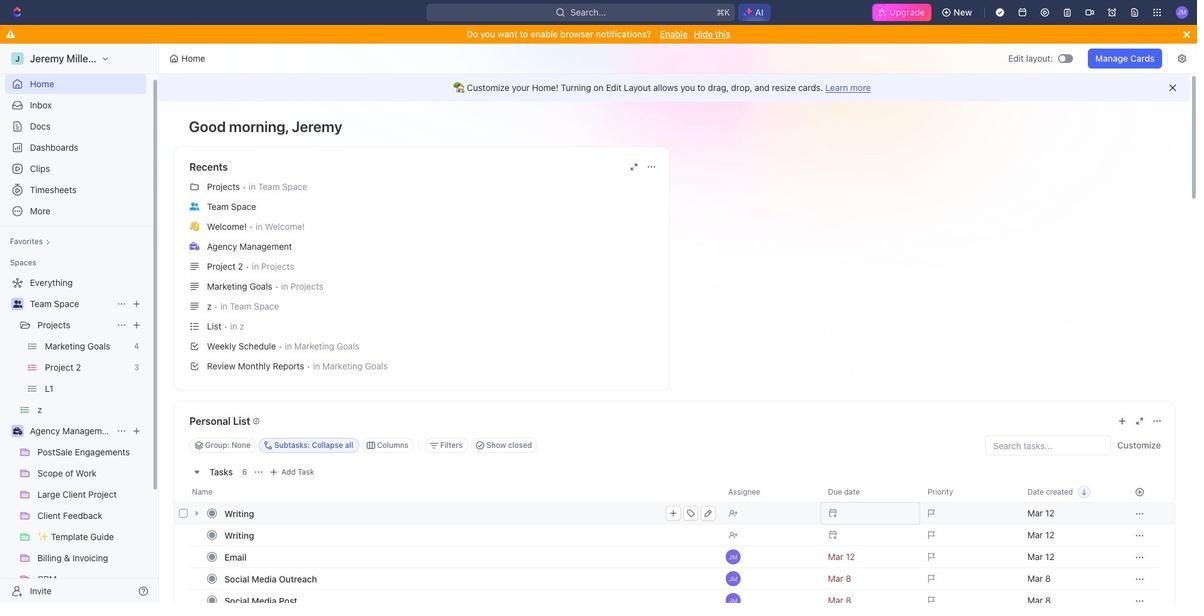 Task type: vqa. For each thing, say whether or not it's contained in the screenshot.
'tree'
yes



Task type: describe. For each thing, give the bounding box(es) containing it.
Search tasks... text field
[[986, 436, 1110, 455]]

user group image
[[13, 301, 22, 308]]

tree inside sidebar navigation
[[5, 273, 147, 604]]

business time image
[[190, 242, 200, 250]]

user group image
[[190, 203, 200, 210]]



Task type: locate. For each thing, give the bounding box(es) containing it.
alert
[[159, 74, 1190, 102]]

tree
[[5, 273, 147, 604]]

jeremy miller's workspace, , element
[[11, 52, 24, 65]]

business time image
[[13, 428, 22, 435]]

sidebar navigation
[[0, 44, 161, 604]]



